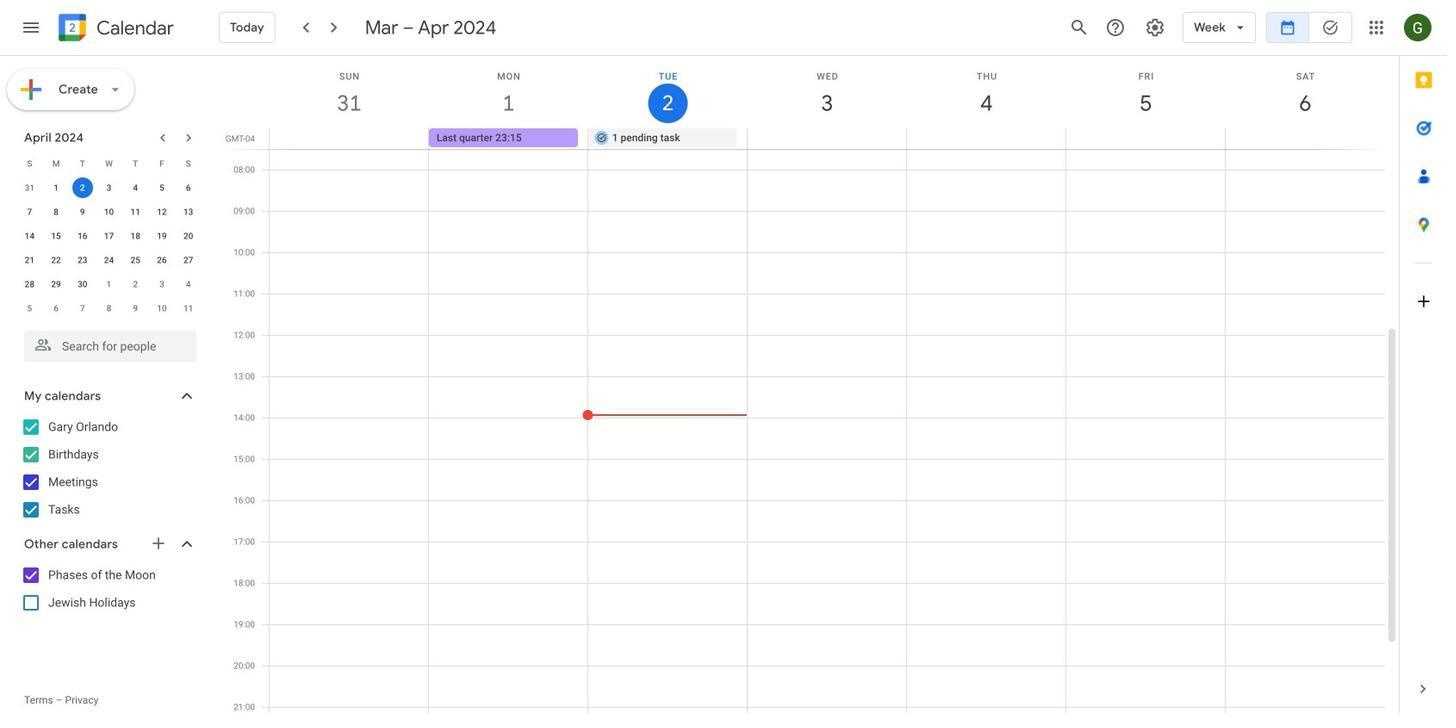 Task type: locate. For each thing, give the bounding box(es) containing it.
settings menu image
[[1145, 17, 1166, 38]]

12 element
[[152, 202, 172, 222]]

cell
[[270, 128, 429, 149], [747, 128, 907, 149], [907, 128, 1066, 149], [1066, 128, 1225, 149], [1225, 128, 1384, 149], [69, 176, 96, 200]]

calendar element
[[55, 10, 174, 48]]

may 7 element
[[72, 298, 93, 319]]

20 element
[[178, 226, 199, 246]]

heading
[[93, 18, 174, 38]]

27 element
[[178, 250, 199, 270]]

row
[[262, 128, 1399, 149], [16, 152, 202, 176], [16, 176, 202, 200], [16, 200, 202, 224], [16, 224, 202, 248], [16, 248, 202, 272], [16, 272, 202, 296], [16, 296, 202, 320]]

5 element
[[152, 177, 172, 198]]

29 element
[[46, 274, 66, 295]]

tab list
[[1400, 56, 1447, 665]]

None search field
[[0, 324, 214, 362]]

may 3 element
[[152, 274, 172, 295]]

may 4 element
[[178, 274, 199, 295]]

row group
[[16, 176, 202, 320]]

17 element
[[99, 226, 119, 246]]

26 element
[[152, 250, 172, 270]]

may 9 element
[[125, 298, 146, 319]]

21 element
[[19, 250, 40, 270]]

may 11 element
[[178, 298, 199, 319]]

8 element
[[46, 202, 66, 222]]

my calendars list
[[3, 413, 214, 524]]

22 element
[[46, 250, 66, 270]]

2, today element
[[72, 177, 93, 198]]

14 element
[[19, 226, 40, 246]]

28 element
[[19, 274, 40, 295]]

15 element
[[46, 226, 66, 246]]

may 1 element
[[99, 274, 119, 295]]

4 element
[[125, 177, 146, 198]]

11 element
[[125, 202, 146, 222]]

grid
[[221, 56, 1399, 713]]

add other calendars image
[[150, 535, 167, 552]]

may 5 element
[[19, 298, 40, 319]]



Task type: describe. For each thing, give the bounding box(es) containing it.
30 element
[[72, 274, 93, 295]]

9 element
[[72, 202, 93, 222]]

march 31 element
[[19, 177, 40, 198]]

13 element
[[178, 202, 199, 222]]

6 element
[[178, 177, 199, 198]]

april 2024 grid
[[16, 152, 202, 320]]

cell inside april 2024 grid
[[69, 176, 96, 200]]

18 element
[[125, 226, 146, 246]]

24 element
[[99, 250, 119, 270]]

25 element
[[125, 250, 146, 270]]

heading inside calendar element
[[93, 18, 174, 38]]

may 2 element
[[125, 274, 146, 295]]

19 element
[[152, 226, 172, 246]]

23 element
[[72, 250, 93, 270]]

1 element
[[46, 177, 66, 198]]

3 element
[[99, 177, 119, 198]]

main drawer image
[[21, 17, 41, 38]]

other calendars list
[[3, 562, 214, 617]]

10 element
[[99, 202, 119, 222]]

may 8 element
[[99, 298, 119, 319]]

may 10 element
[[152, 298, 172, 319]]

Search for people text field
[[34, 331, 186, 362]]

7 element
[[19, 202, 40, 222]]

16 element
[[72, 226, 93, 246]]

may 6 element
[[46, 298, 66, 319]]



Task type: vqa. For each thing, say whether or not it's contained in the screenshot.
MAY 3 element
yes



